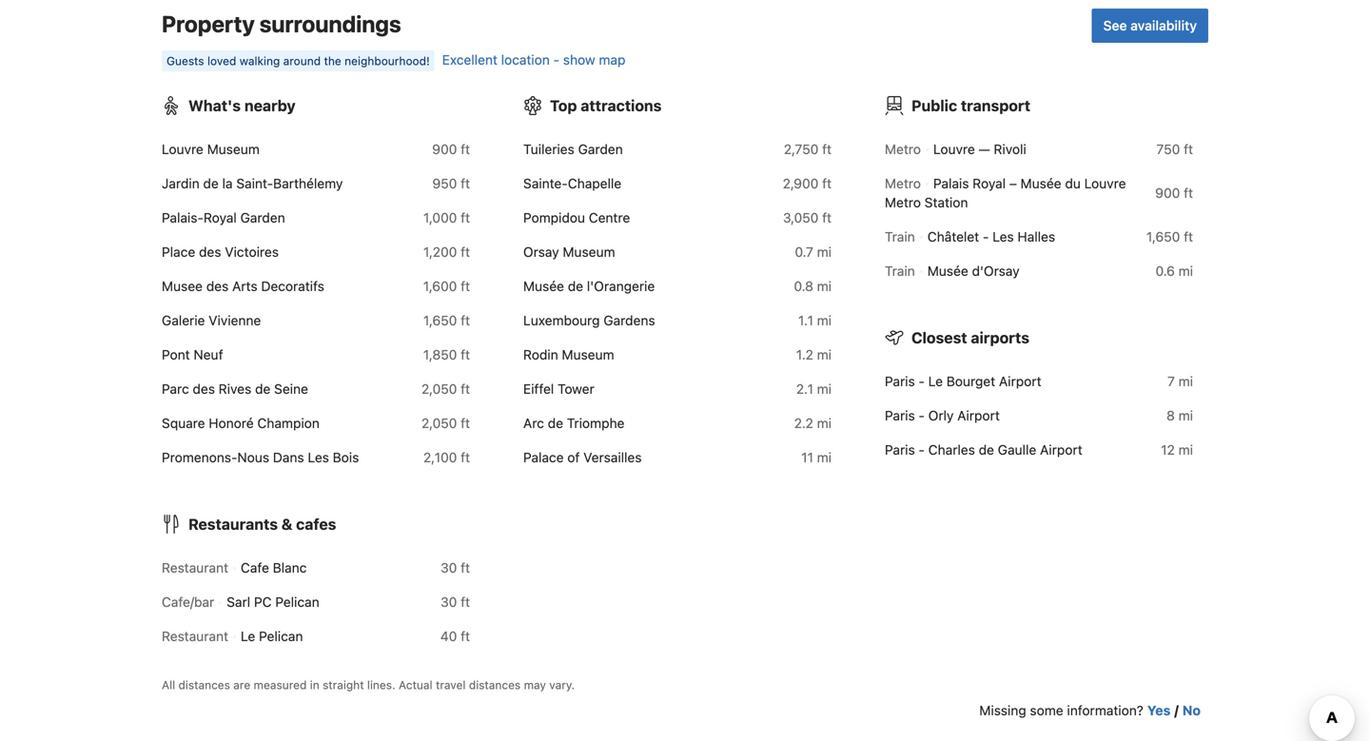 Task type: describe. For each thing, give the bounding box(es) containing it.
are
[[233, 679, 250, 692]]

1,600
[[423, 278, 457, 294]]

1 vertical spatial garden
[[240, 210, 285, 226]]

de left gaulle
[[979, 442, 994, 458]]

jardin de la saint-barthélemy
[[162, 176, 343, 191]]

châtelet
[[928, 229, 979, 245]]

palace
[[523, 450, 564, 465]]

louvre museum
[[162, 141, 260, 157]]

palais
[[934, 176, 969, 191]]

arts
[[232, 278, 258, 294]]

2.1
[[796, 381, 814, 397]]

walking
[[240, 54, 280, 68]]

champion
[[257, 416, 320, 431]]

pc
[[254, 594, 272, 610]]

—
[[979, 141, 990, 157]]

2.2 mi
[[794, 416, 832, 431]]

0 horizontal spatial 900
[[432, 141, 457, 157]]

0.6 mi
[[1156, 263, 1193, 279]]

8 mi
[[1167, 408, 1193, 424]]

rodin
[[523, 347, 558, 363]]

parc des rives de seine
[[162, 381, 308, 397]]

top
[[550, 97, 577, 115]]

des for place
[[199, 244, 221, 260]]

2.2
[[794, 416, 814, 431]]

mi for 1.2 mi
[[817, 347, 832, 363]]

parc
[[162, 381, 189, 397]]

royal for palais
[[973, 176, 1006, 191]]

sainte-
[[523, 176, 568, 191]]

museum for rodin museum
[[562, 347, 614, 363]]

seine
[[274, 381, 308, 397]]

2 distances from the left
[[469, 679, 521, 692]]

nearby
[[244, 97, 296, 115]]

orly
[[929, 408, 954, 424]]

palais royal – musée du louvre metro station
[[885, 176, 1126, 210]]

museum for orsay museum
[[563, 244, 615, 260]]

1 vertical spatial 1,650
[[423, 313, 457, 328]]

closest
[[912, 329, 968, 347]]

0 horizontal spatial les
[[308, 450, 329, 465]]

sarl pc pelican
[[227, 594, 319, 610]]

7 mi
[[1168, 374, 1193, 389]]

pont
[[162, 347, 190, 363]]

1,850
[[423, 347, 457, 363]]

mi for 0.7 mi
[[817, 244, 832, 260]]

of
[[568, 450, 580, 465]]

restaurant for le pelican
[[162, 629, 228, 644]]

30 for cafe blanc
[[441, 560, 457, 576]]

châtelet - les halles
[[928, 229, 1056, 245]]

/
[[1175, 703, 1179, 719]]

louvre for louvre — rivoli
[[934, 141, 975, 157]]

mi for 0.6 mi
[[1179, 263, 1193, 279]]

2,050 for parc des rives de seine
[[422, 381, 457, 397]]

30 for sarl pc pelican
[[441, 594, 457, 610]]

cafe/bar
[[162, 594, 214, 610]]

- for paris - charles de gaulle airport
[[919, 442, 925, 458]]

property surroundings
[[162, 11, 401, 37]]

arc de triomphe
[[523, 416, 625, 431]]

750 ft
[[1157, 141, 1193, 157]]

0.8 mi
[[794, 278, 832, 294]]

travel
[[436, 679, 466, 692]]

d'orsay
[[972, 263, 1020, 279]]

1 horizontal spatial 900
[[1156, 185, 1180, 201]]

du
[[1065, 176, 1081, 191]]

palais-
[[162, 210, 204, 226]]

see availability
[[1104, 18, 1197, 33]]

de for jardin
[[203, 176, 219, 191]]

place des victoires
[[162, 244, 279, 260]]

mi for 2.1 mi
[[817, 381, 832, 397]]

show
[[563, 52, 595, 68]]

12 mi
[[1161, 442, 1193, 458]]

des for parc
[[193, 381, 215, 397]]

metro inside palais royal – musée du louvre metro station
[[885, 195, 921, 210]]

neuf
[[194, 347, 223, 363]]

1,000 ft
[[423, 210, 470, 226]]

0 vertical spatial pelican
[[275, 594, 319, 610]]

attractions
[[581, 97, 662, 115]]

dans
[[273, 450, 304, 465]]

availability
[[1131, 18, 1197, 33]]

mi for 7 mi
[[1179, 374, 1193, 389]]

12
[[1161, 442, 1175, 458]]

loved
[[207, 54, 236, 68]]

mi for 12 mi
[[1179, 442, 1193, 458]]

luxembourg gardens
[[523, 313, 655, 328]]

train for châtelet - les halles
[[885, 229, 915, 245]]

musée d'orsay
[[928, 263, 1020, 279]]

2,750
[[784, 141, 819, 157]]

musée for musée de l'orangerie
[[523, 278, 564, 294]]

louvre for louvre museum
[[162, 141, 204, 157]]

0 vertical spatial les
[[993, 229, 1014, 245]]

surroundings
[[260, 11, 401, 37]]

sarl
[[227, 594, 250, 610]]

musee des arts decoratifs
[[162, 278, 324, 294]]

0 horizontal spatial le
[[241, 629, 255, 644]]

metro for louvre — rivoli
[[885, 141, 921, 157]]

2,050 ft for square honoré champion
[[422, 416, 470, 431]]

musée inside palais royal – musée du louvre metro station
[[1021, 176, 1062, 191]]

victoires
[[225, 244, 279, 260]]

–
[[1010, 176, 1017, 191]]

no button
[[1183, 702, 1201, 721]]

pompidou
[[523, 210, 585, 226]]

yes button
[[1148, 702, 1171, 721]]

luxembourg
[[523, 313, 600, 328]]

chapelle
[[568, 176, 622, 191]]

1 distances from the left
[[178, 679, 230, 692]]

paris for paris - charles de gaulle airport
[[885, 442, 915, 458]]

metro for palais royal – musée du louvre metro station
[[885, 176, 921, 191]]

1.1
[[798, 313, 814, 328]]

charles
[[929, 442, 975, 458]]

palace of versailles
[[523, 450, 642, 465]]

paris for paris - orly airport
[[885, 408, 915, 424]]

sainte-chapelle
[[523, 176, 622, 191]]

2 vertical spatial airport
[[1040, 442, 1083, 458]]

2,750 ft
[[784, 141, 832, 157]]

musée de l'orangerie
[[523, 278, 655, 294]]

3,050 ft
[[783, 210, 832, 226]]

missing some information? yes / no
[[980, 703, 1201, 719]]

musée for musée d'orsay
[[928, 263, 969, 279]]

pont neuf
[[162, 347, 223, 363]]

galerie
[[162, 313, 205, 328]]

may
[[524, 679, 546, 692]]

triomphe
[[567, 416, 625, 431]]

mi for 0.8 mi
[[817, 278, 832, 294]]

property
[[162, 11, 255, 37]]

30 ft for cafe blanc
[[441, 560, 470, 576]]

40 ft
[[440, 629, 470, 644]]

bois
[[333, 450, 359, 465]]

1 vertical spatial 1,650 ft
[[423, 313, 470, 328]]

restaurants
[[188, 515, 278, 534]]

mi for 1.1 mi
[[817, 313, 832, 328]]

cafe
[[241, 560, 269, 576]]



Task type: vqa. For each thing, say whether or not it's contained in the screenshot.


Task type: locate. For each thing, give the bounding box(es) containing it.
&
[[282, 515, 293, 534]]

0 vertical spatial museum
[[207, 141, 260, 157]]

1,650 ft up '0.6 mi'
[[1147, 229, 1193, 245]]

0 horizontal spatial royal
[[204, 210, 237, 226]]

2,050 ft up 2,100 ft
[[422, 416, 470, 431]]

1 vertical spatial paris
[[885, 408, 915, 424]]

mi for 11 mi
[[817, 450, 832, 465]]

2 metro from the top
[[885, 176, 921, 191]]

900 ft
[[432, 141, 470, 157], [1156, 185, 1193, 201]]

louvre inside palais royal – musée du louvre metro station
[[1085, 176, 1126, 191]]

gaulle
[[998, 442, 1037, 458]]

1,200
[[424, 244, 457, 260]]

30 ft
[[441, 560, 470, 576], [441, 594, 470, 610]]

royal left –
[[973, 176, 1006, 191]]

museum down the luxembourg gardens
[[562, 347, 614, 363]]

1 vertical spatial airport
[[958, 408, 1000, 424]]

excellent location - show map
[[442, 52, 626, 68]]

mi right 0.8
[[817, 278, 832, 294]]

restaurant down cafe/bar
[[162, 629, 228, 644]]

2,050 for square honoré champion
[[422, 416, 457, 431]]

les
[[993, 229, 1014, 245], [308, 450, 329, 465]]

0 horizontal spatial 900 ft
[[432, 141, 470, 157]]

0 vertical spatial paris
[[885, 374, 915, 389]]

40
[[440, 629, 457, 644]]

location
[[501, 52, 550, 68]]

950 ft
[[432, 176, 470, 191]]

- left charles
[[919, 442, 925, 458]]

3 metro from the top
[[885, 195, 921, 210]]

2 30 ft from the top
[[441, 594, 470, 610]]

1 vertical spatial le
[[241, 629, 255, 644]]

de
[[203, 176, 219, 191], [568, 278, 583, 294], [255, 381, 271, 397], [548, 416, 563, 431], [979, 442, 994, 458]]

des right place
[[199, 244, 221, 260]]

0 horizontal spatial musée
[[523, 278, 564, 294]]

1 vertical spatial museum
[[563, 244, 615, 260]]

2,100 ft
[[424, 450, 470, 465]]

2,050 ft
[[422, 381, 470, 397], [422, 416, 470, 431]]

900 down the 750
[[1156, 185, 1180, 201]]

square honoré champion
[[162, 416, 320, 431]]

le up orly
[[929, 374, 943, 389]]

1 horizontal spatial distances
[[469, 679, 521, 692]]

louvre up jardin
[[162, 141, 204, 157]]

0 vertical spatial restaurant
[[162, 560, 228, 576]]

garden down 'saint-' on the top
[[240, 210, 285, 226]]

map
[[599, 52, 626, 68]]

1 horizontal spatial musée
[[928, 263, 969, 279]]

- up paris - orly airport
[[919, 374, 925, 389]]

metro left palais
[[885, 176, 921, 191]]

de for arc
[[548, 416, 563, 431]]

ft
[[461, 141, 470, 157], [822, 141, 832, 157], [1184, 141, 1193, 157], [461, 176, 470, 191], [822, 176, 832, 191], [1184, 185, 1193, 201], [461, 210, 470, 226], [822, 210, 832, 226], [1184, 229, 1193, 245], [461, 244, 470, 260], [461, 278, 470, 294], [461, 313, 470, 328], [461, 347, 470, 363], [461, 381, 470, 397], [461, 416, 470, 431], [461, 450, 470, 465], [461, 560, 470, 576], [461, 594, 470, 610], [461, 629, 470, 644]]

3 paris from the top
[[885, 442, 915, 458]]

1,850 ft
[[423, 347, 470, 363]]

centre
[[589, 210, 630, 226]]

0.7
[[795, 244, 814, 260]]

0 horizontal spatial distances
[[178, 679, 230, 692]]

8
[[1167, 408, 1175, 424]]

vivienne
[[209, 313, 261, 328]]

royal
[[973, 176, 1006, 191], [204, 210, 237, 226]]

900 up 950
[[432, 141, 457, 157]]

1.2
[[796, 347, 814, 363]]

galerie vivienne
[[162, 313, 261, 328]]

1,650 up 0.6 in the right of the page
[[1147, 229, 1180, 245]]

2 horizontal spatial musée
[[1021, 176, 1062, 191]]

1 metro from the top
[[885, 141, 921, 157]]

royal for palais-
[[204, 210, 237, 226]]

le
[[929, 374, 943, 389], [241, 629, 255, 644]]

train for musée d'orsay
[[885, 263, 915, 279]]

1 vertical spatial 30 ft
[[441, 594, 470, 610]]

900 ft up 950 ft
[[432, 141, 470, 157]]

1 vertical spatial des
[[206, 278, 229, 294]]

1 paris from the top
[[885, 374, 915, 389]]

de right arc
[[548, 416, 563, 431]]

restaurants & cafes
[[188, 515, 336, 534]]

mi right 0.7
[[817, 244, 832, 260]]

0 horizontal spatial 1,650 ft
[[423, 313, 470, 328]]

- left show
[[554, 52, 560, 68]]

some
[[1030, 703, 1064, 719]]

cafe blanc
[[241, 560, 307, 576]]

0 vertical spatial 30
[[441, 560, 457, 576]]

2,050 ft down 1,850 ft
[[422, 381, 470, 397]]

restaurant for cafe blanc
[[162, 560, 228, 576]]

de down orsay museum
[[568, 278, 583, 294]]

les left halles
[[993, 229, 1014, 245]]

1 vertical spatial royal
[[204, 210, 237, 226]]

1 vertical spatial restaurant
[[162, 629, 228, 644]]

mi right 0.6 in the right of the page
[[1179, 263, 1193, 279]]

0 vertical spatial metro
[[885, 141, 921, 157]]

train left musée d'orsay
[[885, 263, 915, 279]]

- left orly
[[919, 408, 925, 424]]

1 vertical spatial 2,050
[[422, 416, 457, 431]]

missing
[[980, 703, 1027, 719]]

le down "sarl"
[[241, 629, 255, 644]]

0 vertical spatial 1,650
[[1147, 229, 1180, 245]]

louvre right du
[[1085, 176, 1126, 191]]

des left the arts
[[206, 278, 229, 294]]

2 restaurant from the top
[[162, 629, 228, 644]]

0 horizontal spatial louvre
[[162, 141, 204, 157]]

versailles
[[584, 450, 642, 465]]

rives
[[219, 381, 251, 397]]

halles
[[1018, 229, 1056, 245]]

royal up place des victoires
[[204, 210, 237, 226]]

mi right 2.2
[[817, 416, 832, 431]]

pelican right the pc
[[275, 594, 319, 610]]

gardens
[[604, 313, 655, 328]]

mi right 12
[[1179, 442, 1193, 458]]

2,050 down 1,850
[[422, 381, 457, 397]]

1 vertical spatial metro
[[885, 176, 921, 191]]

louvre
[[162, 141, 204, 157], [934, 141, 975, 157], [1085, 176, 1126, 191]]

1 vertical spatial pelican
[[259, 629, 303, 644]]

7
[[1168, 374, 1175, 389]]

1 horizontal spatial 1,650
[[1147, 229, 1180, 245]]

1 horizontal spatial garden
[[578, 141, 623, 157]]

mi right 2.1
[[817, 381, 832, 397]]

paris - orly airport
[[885, 408, 1000, 424]]

promenons-
[[162, 450, 237, 465]]

1 restaurant from the top
[[162, 560, 228, 576]]

mi for 2.2 mi
[[817, 416, 832, 431]]

950
[[432, 176, 457, 191]]

- for paris - le bourget airport
[[919, 374, 925, 389]]

1 horizontal spatial les
[[993, 229, 1014, 245]]

- for paris - orly airport
[[919, 408, 925, 424]]

0 vertical spatial 30 ft
[[441, 560, 470, 576]]

1 vertical spatial 2,050 ft
[[422, 416, 470, 431]]

actual
[[399, 679, 433, 692]]

what's
[[188, 97, 241, 115]]

musée down orsay
[[523, 278, 564, 294]]

2 2,050 ft from the top
[[422, 416, 470, 431]]

0 vertical spatial airport
[[999, 374, 1042, 389]]

2,050 up the 2,100
[[422, 416, 457, 431]]

1 horizontal spatial 900 ft
[[1156, 185, 1193, 201]]

1 train from the top
[[885, 229, 915, 245]]

royal inside palais royal – musée du louvre metro station
[[973, 176, 1006, 191]]

louvre — rivoli
[[934, 141, 1027, 157]]

0.7 mi
[[795, 244, 832, 260]]

guests
[[167, 54, 204, 68]]

garden up chapelle
[[578, 141, 623, 157]]

2 vertical spatial paris
[[885, 442, 915, 458]]

mi right 7
[[1179, 374, 1193, 389]]

musée down châtelet
[[928, 263, 969, 279]]

pelican down sarl pc pelican
[[259, 629, 303, 644]]

1 horizontal spatial 1,650 ft
[[1147, 229, 1193, 245]]

mi right 11
[[817, 450, 832, 465]]

0 vertical spatial 900 ft
[[432, 141, 470, 157]]

- right châtelet
[[983, 229, 989, 245]]

1 30 ft from the top
[[441, 560, 470, 576]]

1,650 up 1,850
[[423, 313, 457, 328]]

2 2,050 from the top
[[422, 416, 457, 431]]

0.6
[[1156, 263, 1175, 279]]

1 horizontal spatial le
[[929, 374, 943, 389]]

2 horizontal spatial louvre
[[1085, 176, 1126, 191]]

museum up musée de l'orangerie on the top left
[[563, 244, 615, 260]]

- for châtelet - les halles
[[983, 229, 989, 245]]

metro left the station
[[885, 195, 921, 210]]

paris left charles
[[885, 442, 915, 458]]

1 vertical spatial 30
[[441, 594, 457, 610]]

museum for louvre museum
[[207, 141, 260, 157]]

1,200 ft
[[424, 244, 470, 260]]

mi right 1.1
[[817, 313, 832, 328]]

tower
[[558, 381, 595, 397]]

1 vertical spatial 900 ft
[[1156, 185, 1193, 201]]

information?
[[1067, 703, 1144, 719]]

all distances are measured in straight lines. actual travel distances may vary.
[[162, 679, 575, 692]]

1,650 ft up 1,850 ft
[[423, 313, 470, 328]]

2.1 mi
[[796, 381, 832, 397]]

0 vertical spatial 2,050
[[422, 381, 457, 397]]

2 train from the top
[[885, 263, 915, 279]]

0 vertical spatial 1,650 ft
[[1147, 229, 1193, 245]]

0 vertical spatial des
[[199, 244, 221, 260]]

musée right –
[[1021, 176, 1062, 191]]

1 30 from the top
[[441, 560, 457, 576]]

0 horizontal spatial 1,650
[[423, 313, 457, 328]]

1,000
[[423, 210, 457, 226]]

musee
[[162, 278, 203, 294]]

900
[[432, 141, 457, 157], [1156, 185, 1180, 201]]

1 2,050 ft from the top
[[422, 381, 470, 397]]

1 horizontal spatial royal
[[973, 176, 1006, 191]]

1 vertical spatial train
[[885, 263, 915, 279]]

all
[[162, 679, 175, 692]]

2 paris from the top
[[885, 408, 915, 424]]

saint-
[[236, 176, 273, 191]]

metro down the public
[[885, 141, 921, 157]]

train
[[885, 229, 915, 245], [885, 263, 915, 279]]

paris up paris - orly airport
[[885, 374, 915, 389]]

mi for 8 mi
[[1179, 408, 1193, 424]]

de for musée
[[568, 278, 583, 294]]

restaurant up cafe/bar
[[162, 560, 228, 576]]

2 vertical spatial des
[[193, 381, 215, 397]]

paris left orly
[[885, 408, 915, 424]]

airport down "airports"
[[999, 374, 1042, 389]]

paris - le bourget airport
[[885, 374, 1042, 389]]

1 horizontal spatial louvre
[[934, 141, 975, 157]]

museum up the la
[[207, 141, 260, 157]]

0 vertical spatial train
[[885, 229, 915, 245]]

mi right 1.2
[[817, 347, 832, 363]]

orsay
[[523, 244, 559, 260]]

des for musee
[[206, 278, 229, 294]]

0 vertical spatial royal
[[973, 176, 1006, 191]]

2,050
[[422, 381, 457, 397], [422, 416, 457, 431]]

no
[[1183, 703, 1201, 719]]

mi right 8
[[1179, 408, 1193, 424]]

1 vertical spatial les
[[308, 450, 329, 465]]

paris - charles de gaulle airport
[[885, 442, 1083, 458]]

de left the la
[[203, 176, 219, 191]]

airport right gaulle
[[1040, 442, 1083, 458]]

0 vertical spatial le
[[929, 374, 943, 389]]

public
[[912, 97, 957, 115]]

paris for paris - le bourget airport
[[885, 374, 915, 389]]

station
[[925, 195, 968, 210]]

2 vertical spatial museum
[[562, 347, 614, 363]]

2 vertical spatial metro
[[885, 195, 921, 210]]

see availability button
[[1092, 9, 1209, 43]]

airport up the paris - charles de gaulle airport
[[958, 408, 1000, 424]]

train left châtelet
[[885, 229, 915, 245]]

guests loved walking around the neighbourhood!
[[167, 54, 430, 68]]

2,900 ft
[[783, 176, 832, 191]]

1.2 mi
[[796, 347, 832, 363]]

0 horizontal spatial garden
[[240, 210, 285, 226]]

place
[[162, 244, 195, 260]]

1 2,050 from the top
[[422, 381, 457, 397]]

30 ft for sarl pc pelican
[[441, 594, 470, 610]]

distances
[[178, 679, 230, 692], [469, 679, 521, 692]]

de right rives
[[255, 381, 271, 397]]

0 vertical spatial 900
[[432, 141, 457, 157]]

des right "parc" on the left bottom
[[193, 381, 215, 397]]

2 30 from the top
[[441, 594, 457, 610]]

excellent
[[442, 52, 498, 68]]

0 vertical spatial garden
[[578, 141, 623, 157]]

les left bois
[[308, 450, 329, 465]]

restaurant
[[162, 560, 228, 576], [162, 629, 228, 644]]

2,050 ft for parc des rives de seine
[[422, 381, 470, 397]]

0 vertical spatial 2,050 ft
[[422, 381, 470, 397]]

see
[[1104, 18, 1127, 33]]

des
[[199, 244, 221, 260], [206, 278, 229, 294], [193, 381, 215, 397]]

distances left may
[[469, 679, 521, 692]]

distances right all
[[178, 679, 230, 692]]

900 ft down 750 ft
[[1156, 185, 1193, 201]]

750
[[1157, 141, 1180, 157]]

1 vertical spatial 900
[[1156, 185, 1180, 201]]

louvre left —
[[934, 141, 975, 157]]



